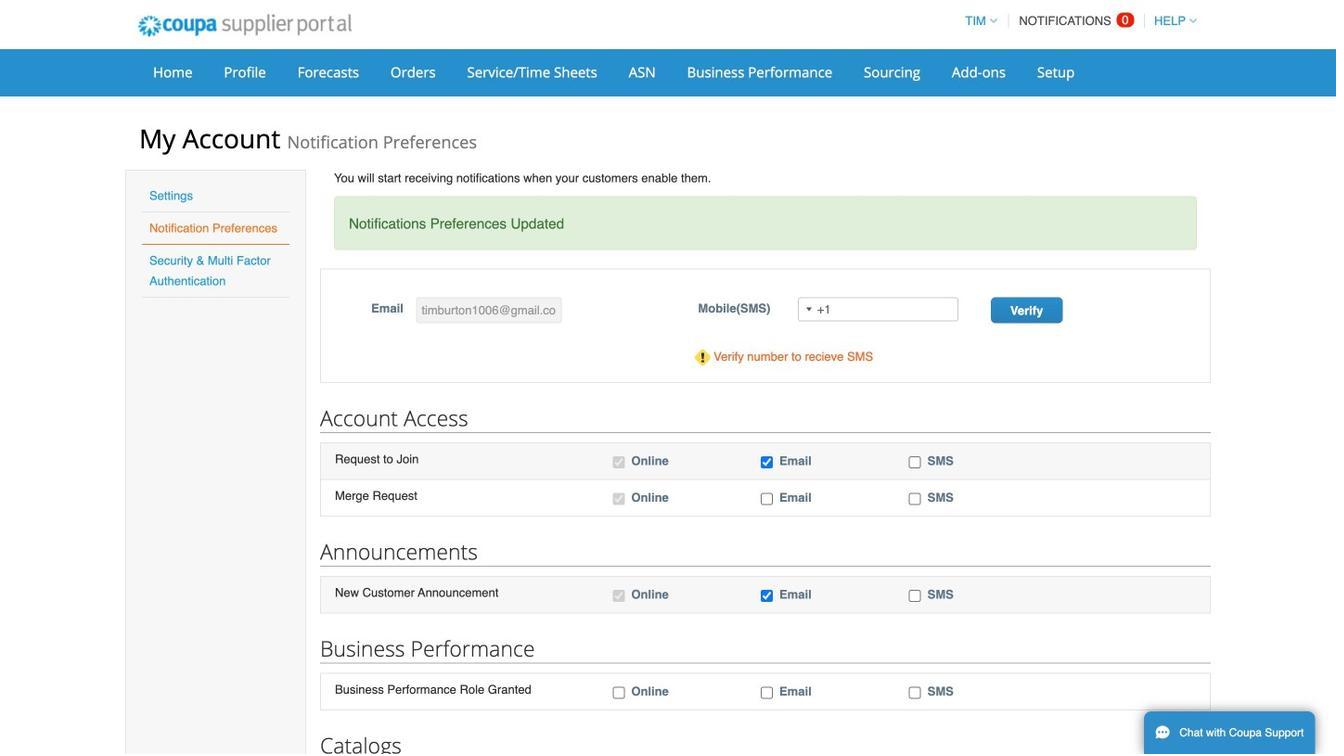 Task type: describe. For each thing, give the bounding box(es) containing it.
Telephone country code field
[[799, 298, 818, 321]]

telephone country code image
[[806, 308, 812, 311]]



Task type: locate. For each thing, give the bounding box(es) containing it.
navigation
[[957, 3, 1197, 39]]

coupa supplier portal image
[[125, 3, 364, 49]]

None text field
[[416, 297, 562, 323]]

None checkbox
[[761, 457, 773, 469], [909, 457, 921, 469], [613, 687, 625, 699], [761, 687, 773, 699], [909, 687, 921, 699], [761, 457, 773, 469], [909, 457, 921, 469], [613, 687, 625, 699], [761, 687, 773, 699], [909, 687, 921, 699]]

None checkbox
[[613, 457, 625, 469], [613, 493, 625, 505], [761, 493, 773, 505], [909, 493, 921, 505], [613, 590, 625, 602], [761, 590, 773, 602], [909, 590, 921, 602], [613, 457, 625, 469], [613, 493, 625, 505], [761, 493, 773, 505], [909, 493, 921, 505], [613, 590, 625, 602], [761, 590, 773, 602], [909, 590, 921, 602]]



Task type: vqa. For each thing, say whether or not it's contained in the screenshot.
TERMS OF USE
no



